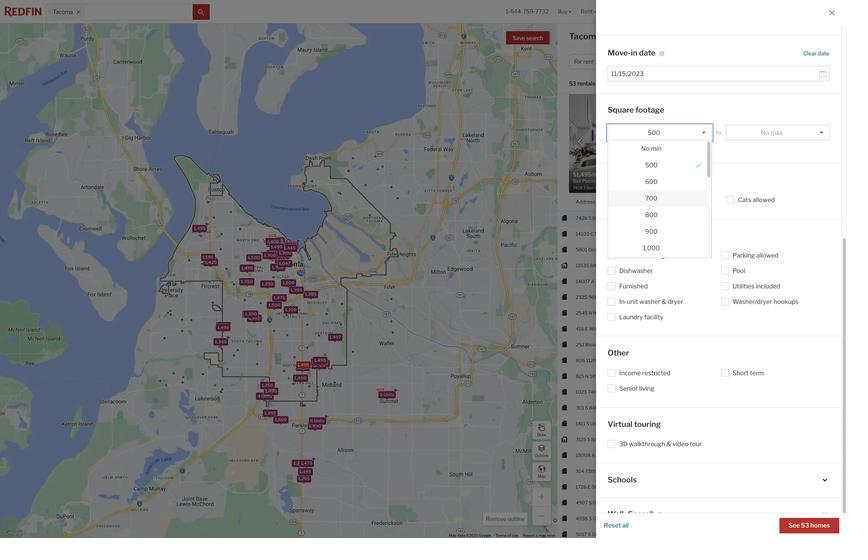 Task type: describe. For each thing, give the bounding box(es) containing it.
washer/dryer
[[733, 299, 773, 306]]

1,497
[[330, 335, 341, 340]]

list box containing 500
[[608, 125, 712, 273]]

0 horizontal spatial favorite this home image
[[708, 180, 717, 189]]

1023 74th st e
[[576, 390, 608, 395]]

conditioning
[[629, 252, 665, 260]]

914
[[576, 469, 584, 475]]

s left 8th
[[587, 437, 590, 443]]

4338
[[576, 516, 588, 522]]

previous button image
[[577, 138, 584, 145]]

sq.ft. button
[[758, 194, 772, 211]]

$1,295
[[666, 374, 681, 380]]

days for 17 days
[[799, 405, 809, 411]]

days for 3 days
[[797, 516, 807, 522]]

days for 21 days
[[799, 532, 809, 538]]

416 e wright ave unit 1
[[576, 326, 626, 332]]

use
[[512, 534, 519, 538]]

1 down 'beds' button
[[716, 215, 718, 221]]

$1,500
[[666, 437, 682, 443]]

914 75th st e
[[576, 469, 605, 475]]

map data ©2023 google
[[449, 534, 491, 538]]

remove
[[486, 516, 507, 523]]

term
[[750, 370, 764, 377]]

dishwasher
[[620, 268, 653, 275]]

806 112th st e
[[576, 358, 608, 364]]

units for 6 units
[[314, 419, 325, 424]]

map region
[[0, 23, 602, 539]]

0 horizontal spatial 53
[[569, 80, 576, 87]]

sq.ft.
[[758, 199, 772, 205]]

s right 96th
[[606, 295, 609, 300]]

8th
[[591, 437, 599, 443]]

parkland for 806 112th st e
[[628, 358, 647, 364]]

7428
[[576, 215, 588, 221]]

53 rentals
[[569, 80, 596, 87]]

tacoma up the "for rent"
[[569, 31, 601, 41]]

union
[[590, 421, 603, 427]]

income
[[620, 370, 641, 377]]

1726
[[576, 485, 587, 490]]

1,318
[[244, 312, 255, 317]]

sort : recommended
[[605, 80, 658, 87]]

orchard for 4907
[[593, 500, 611, 506]]

units for 5 units
[[384, 392, 394, 398]]

900
[[645, 228, 658, 235]]

2 horizontal spatial 1,150
[[313, 360, 324, 365]]

save search
[[513, 35, 543, 41]]

252 broadway
[[576, 342, 607, 348]]

14103
[[576, 231, 590, 237]]

st right 112th
[[599, 358, 604, 364]]

st right 'bell'
[[602, 215, 606, 221]]

1,199
[[203, 255, 214, 260]]

4907
[[576, 500, 588, 506]]

500 element
[[608, 157, 706, 174]]

tacoma for 2545 n narrows dr
[[628, 310, 645, 316]]

reset all
[[604, 523, 629, 530]]

1,047
[[279, 261, 291, 267]]

days for 14 days
[[799, 215, 809, 221]]

1,407
[[285, 243, 297, 249]]

facility
[[644, 314, 664, 321]]

$1,300+
[[666, 295, 684, 300]]

e for 11535 6th ave e
[[608, 263, 611, 269]]

favorite this home image for 14 days
[[828, 213, 837, 222]]

3
[[793, 516, 796, 522]]

report
[[523, 534, 535, 538]]

schools
[[608, 476, 637, 485]]

map for map
[[538, 475, 546, 479]]

1 horizontal spatial 1,475
[[301, 461, 312, 466]]

walk score® link
[[608, 510, 830, 520]]

recommended
[[619, 80, 658, 87]]

< 1 day
[[793, 295, 807, 300]]

1 right unit
[[624, 326, 626, 332]]

1 right '<'
[[796, 295, 798, 300]]

map for map data ©2023 google
[[449, 534, 457, 538]]

s right 15008
[[602, 453, 605, 459]]

tacoma for 815 n 5th st
[[628, 374, 645, 380]]

s right 301
[[585, 405, 588, 411]]

0 horizontal spatial date
[[639, 48, 656, 57]]

see
[[789, 523, 800, 530]]

google image
[[2, 529, 27, 539]]

/mo for $1,300+ /mo
[[685, 295, 694, 300]]

bell
[[593, 215, 601, 221]]

4907 s orchard st
[[576, 500, 616, 506]]

tacoma for 1023 74th st e
[[628, 390, 645, 395]]

1,100
[[285, 308, 297, 313]]

homes
[[811, 523, 830, 530]]

error
[[547, 534, 555, 538]]

laundry facility
[[620, 314, 664, 321]]

options button
[[532, 442, 552, 461]]

parking
[[733, 252, 755, 260]]

date inside button
[[818, 50, 830, 57]]

4
[[258, 394, 261, 399]]

touring
[[634, 420, 661, 429]]

s right 4338
[[589, 516, 592, 522]]

remove tacoma image
[[76, 10, 81, 14]]

s left 'bell'
[[589, 215, 592, 221]]

dialog containing no min
[[608, 140, 712, 273]]

17 days
[[793, 405, 809, 411]]

search
[[526, 35, 543, 41]]

1 right 2
[[737, 405, 739, 411]]

st right 15008
[[596, 453, 601, 459]]

draw
[[537, 433, 547, 437]]

1 down "baths" button
[[737, 215, 739, 221]]

Select your move-in date text field
[[611, 70, 820, 77]]

14 days
[[793, 215, 809, 221]]

2325
[[576, 295, 588, 300]]

outline
[[508, 516, 525, 523]]

0 vertical spatial 1,475
[[274, 295, 285, 301]]

1023
[[576, 390, 587, 395]]

utilities
[[733, 283, 755, 290]]

e left 56th
[[588, 485, 591, 490]]

0 vertical spatial 1,450
[[283, 244, 295, 250]]

s right 5017 at the bottom right of the page
[[588, 532, 591, 538]]

st right the 14007 at bottom right
[[596, 279, 600, 285]]

a
[[536, 534, 538, 538]]

allowed for parking allowed
[[757, 252, 779, 260]]

units for 4 units
[[261, 394, 272, 399]]

n for 815
[[585, 374, 589, 380]]

:
[[616, 80, 618, 87]]

baths
[[737, 199, 751, 205]]

680-
[[758, 247, 770, 253]]

252
[[576, 342, 585, 348]]

income restricted
[[620, 370, 671, 377]]

a for 14007
[[591, 279, 595, 285]]

map
[[539, 534, 546, 538]]

1 left term
[[737, 374, 739, 380]]

0 vertical spatial orchard
[[589, 247, 606, 253]]

square
[[608, 105, 634, 115]]

map button
[[532, 463, 552, 482]]

tacoma for 301 s 84th st
[[628, 405, 645, 411]]

st right 56th
[[603, 485, 608, 490]]

0 vertical spatial 1,250
[[262, 383, 273, 389]]

650
[[769, 295, 778, 300]]

no for no min
[[641, 145, 650, 152]]

clear
[[804, 50, 817, 57]]

narrows
[[593, 310, 612, 316]]

cats allowed
[[738, 196, 775, 204]]

senior
[[620, 385, 638, 393]]

96th
[[589, 295, 599, 300]]



Task type: locate. For each thing, give the bounding box(es) containing it.
& left dryer at right
[[662, 299, 667, 306]]

0 vertical spatial map
[[538, 475, 546, 479]]

dogs allowed
[[620, 196, 658, 204]]

2545
[[576, 310, 588, 316]]

st right 74th
[[599, 390, 604, 395]]

680-690
[[758, 247, 779, 253]]

tacoma for 3115 s 8th st
[[628, 437, 645, 443]]

orchard
[[589, 247, 606, 253], [593, 500, 611, 506], [592, 532, 610, 538]]

None search field
[[85, 4, 193, 20]]

0 vertical spatial 800
[[645, 211, 658, 219]]

allowed up 576
[[753, 196, 775, 204]]

1 vertical spatial 1,250
[[294, 461, 305, 467]]

move-
[[608, 48, 631, 57]]

square footage
[[608, 105, 665, 115]]

tacoma up the walkthrough
[[628, 421, 645, 427]]

0 vertical spatial no
[[761, 129, 770, 137]]

1 vertical spatial 500
[[645, 162, 658, 169]]

for rent button
[[569, 54, 609, 70]]

e right 75th
[[602, 469, 605, 475]]

1 vertical spatial 1,475
[[301, 461, 312, 466]]

1 horizontal spatial 1,450
[[309, 424, 321, 429]]

1 horizontal spatial date
[[818, 50, 830, 57]]

beds
[[716, 199, 728, 205]]

days right the 3
[[797, 516, 807, 522]]

56th
[[592, 485, 602, 490]]

n for 2545
[[589, 310, 592, 316]]

0 vertical spatial &
[[662, 299, 667, 306]]

860
[[758, 405, 768, 411]]

1-
[[506, 8, 511, 15]]

rentals
[[603, 31, 634, 41]]

orchard down reset
[[592, 532, 610, 538]]

500 up min
[[648, 129, 660, 137]]

tacoma
[[53, 9, 73, 15], [569, 31, 601, 41], [628, 247, 645, 253], [628, 263, 645, 269], [628, 295, 645, 300], [628, 310, 645, 316], [628, 374, 645, 380], [628, 390, 645, 395], [628, 405, 645, 411], [628, 421, 645, 427], [628, 437, 645, 443], [628, 485, 645, 490], [628, 516, 645, 522]]

units right 5
[[384, 392, 394, 398]]

53 inside button
[[801, 523, 810, 530]]

1 horizontal spatial no
[[761, 129, 770, 137]]

short term
[[733, 370, 764, 377]]

washer
[[640, 299, 661, 306]]

units
[[384, 392, 394, 398], [261, 394, 272, 399], [314, 419, 325, 424]]

a right the 14007 at bottom right
[[591, 279, 595, 285]]

s right 4907
[[589, 500, 592, 506]]

1 horizontal spatial 53
[[801, 523, 810, 530]]

301 s 84th st
[[576, 405, 606, 411]]

0 vertical spatial 500
[[648, 129, 660, 137]]

rentals
[[578, 80, 596, 87]]

tacoma down amenities
[[628, 247, 645, 253]]

1,100 image
[[608, 257, 706, 273]]

1 horizontal spatial 1,150
[[297, 365, 308, 370]]

date right in
[[639, 48, 656, 57]]

unit
[[614, 326, 623, 332]]

2 horizontal spatial units
[[384, 392, 394, 398]]

n left 5th
[[585, 374, 589, 380]]

tacoma for 2325 96th st s
[[628, 295, 645, 300]]

favorite this home image for 17 days
[[828, 403, 837, 412]]

1,495
[[194, 226, 206, 231], [271, 244, 283, 250], [241, 266, 253, 271], [217, 325, 229, 330], [314, 358, 326, 363], [298, 363, 309, 368], [265, 389, 277, 394], [300, 470, 311, 475]]

0 vertical spatial n
[[589, 310, 592, 316]]

tacoma for 1411 s union ave
[[628, 421, 645, 427]]

1 parkland from the top
[[628, 279, 647, 285]]

500 up '600'
[[645, 162, 658, 169]]

see 53 homes
[[789, 523, 830, 530]]

2 vertical spatial orchard
[[592, 532, 610, 538]]

air conditioning
[[620, 252, 665, 260]]

21 days
[[793, 532, 809, 538]]

report a map error
[[523, 534, 555, 538]]

rent
[[584, 58, 594, 65]]

st right 96th
[[600, 295, 605, 300]]

ave right union
[[604, 421, 612, 427]]

tacoma down income
[[628, 390, 645, 395]]

a for 15008
[[592, 453, 595, 459]]

walk
[[608, 510, 627, 519]]

hoa
[[709, 124, 719, 130]]

tacoma for 4338 s cedar st
[[628, 516, 645, 522]]

0 horizontal spatial 1,150
[[277, 258, 288, 263]]

2 a from the top
[[592, 453, 595, 459]]

e right 74th
[[605, 390, 608, 395]]

terms
[[496, 534, 507, 538]]

favorite this home image
[[828, 213, 837, 222], [828, 403, 837, 412], [828, 530, 837, 539]]

allowed down '600'
[[636, 196, 658, 204]]

0 horizontal spatial units
[[261, 394, 272, 399]]

800 inside dialog
[[645, 211, 658, 219]]

112th
[[586, 358, 598, 364]]

800 down 700 on the right top of page
[[645, 211, 658, 219]]

address button
[[576, 194, 596, 211]]

/mo right $1,300+
[[685, 295, 694, 300]]

1 horizontal spatial units
[[314, 419, 325, 424]]

in-unit washer & dryer
[[620, 299, 683, 306]]

reset all button
[[604, 519, 629, 534]]

allowed for dogs allowed
[[636, 196, 658, 204]]

ave left unit
[[605, 326, 613, 332]]

1 down the utilities
[[737, 295, 739, 300]]

e right the 416
[[585, 326, 588, 332]]

2 vertical spatial ave
[[604, 421, 612, 427]]

laundry
[[620, 314, 643, 321]]

1,450
[[283, 244, 295, 250], [309, 424, 321, 429]]

list box
[[608, 125, 712, 273]]

53 down 3 days
[[801, 523, 810, 530]]

location button
[[628, 194, 648, 211]]

allowed right parking
[[757, 252, 779, 260]]

2545 n narrows dr
[[576, 310, 618, 316]]

included
[[756, 283, 781, 290]]

e right 6th
[[608, 263, 611, 269]]

map left data
[[449, 534, 457, 538]]

walk score®
[[608, 510, 654, 519]]

576
[[758, 215, 767, 221]]

cedar
[[593, 516, 606, 522]]

for rent
[[574, 58, 594, 65]]

allowed for cats allowed
[[753, 196, 775, 204]]

806
[[576, 358, 585, 364]]

1 vertical spatial 800
[[758, 279, 768, 285]]

parkland for 14007 a st s
[[628, 279, 647, 285]]

$1,300+ /mo
[[666, 295, 694, 300]]

1 vertical spatial 1,450
[[309, 424, 321, 429]]

favorite this home image
[[708, 180, 717, 189], [828, 514, 837, 523]]

other
[[608, 349, 629, 358]]

favorite this home image right 14 days
[[828, 213, 837, 222]]

1 vertical spatial parkland
[[628, 358, 647, 364]]

baths button
[[737, 194, 751, 211]]

st up reset
[[607, 516, 612, 522]]

1 vertical spatial &
[[667, 441, 672, 448]]

favorite this home image right 21 days
[[828, 530, 837, 539]]

800 up the 610-
[[758, 279, 768, 285]]

1 vertical spatial orchard
[[593, 500, 611, 506]]

tacoma up score®
[[628, 485, 645, 490]]

beds button
[[716, 194, 728, 211]]

1 vertical spatial 53
[[801, 523, 810, 530]]

no left min
[[641, 145, 650, 152]]

6
[[310, 419, 313, 424]]

tacoma up virtual touring
[[628, 405, 645, 411]]

units right 4
[[261, 394, 272, 399]]

500
[[648, 129, 660, 137], [645, 162, 658, 169]]

7428 s bell st
[[576, 215, 606, 221]]

520
[[758, 374, 767, 380]]

st left "w"
[[607, 247, 612, 253]]

orchard right 5801
[[589, 247, 606, 253]]

st right 5th
[[598, 374, 603, 380]]

map down options on the bottom right of the page
[[538, 475, 546, 479]]

furnished
[[620, 283, 648, 290]]

5017
[[576, 532, 587, 538]]

2 vertical spatial favorite this home image
[[828, 530, 837, 539]]

e
[[608, 263, 611, 269], [585, 326, 588, 332], [605, 358, 608, 364], [605, 390, 608, 395], [602, 469, 605, 475], [588, 485, 591, 490]]

status
[[768, 124, 782, 130]]

in
[[631, 48, 638, 57]]

no right —
[[761, 129, 770, 137]]

& left video
[[667, 441, 672, 448]]

14007 a st s
[[576, 279, 604, 285]]

footage
[[636, 105, 665, 115]]

1 favorite this home image from the top
[[828, 213, 837, 222]]

1,225
[[317, 361, 328, 366]]

1 vertical spatial no
[[641, 145, 650, 152]]

s right c
[[600, 231, 603, 237]]

favorite this home image right the 17 days
[[828, 403, 837, 412]]

1 horizontal spatial 800
[[758, 279, 768, 285]]

1 down pool at the right of page
[[737, 279, 739, 285]]

844-
[[511, 8, 523, 15]]

tacoma for 11535 6th ave e
[[628, 263, 645, 269]]

1 a from the top
[[591, 279, 595, 285]]

date right clear
[[818, 50, 830, 57]]

st right c
[[595, 231, 599, 237]]

0 vertical spatial favorite this home image
[[828, 213, 837, 222]]

tacoma for 5801 orchard st w
[[628, 247, 645, 253]]

0 horizontal spatial 1,250
[[262, 383, 273, 389]]

parkland up income
[[628, 358, 647, 364]]

1 vertical spatial map
[[449, 534, 457, 538]]

map inside button
[[538, 475, 546, 479]]

save search button
[[506, 31, 550, 44]]

ave right 6th
[[599, 263, 607, 269]]

1 horizontal spatial 1,250
[[294, 461, 305, 467]]

ave for wright
[[605, 326, 613, 332]]

/mo
[[685, 295, 694, 300], [682, 405, 690, 411]]

orchard up cedar at the bottom
[[593, 500, 611, 506]]

amenities
[[608, 231, 646, 240]]

next button image
[[688, 138, 695, 145]]

1,345
[[215, 340, 227, 345]]

virtual touring
[[608, 420, 661, 429]]

parkland down dishwasher at right
[[628, 279, 647, 285]]

st down reset
[[611, 532, 615, 538]]

1 horizontal spatial favorite this home image
[[828, 514, 837, 523]]

e for 806 112th st e
[[605, 358, 608, 364]]

living
[[640, 385, 655, 393]]

tacoma down furnished
[[628, 295, 645, 300]]

days right 14
[[799, 215, 809, 221]]

see 53 homes button
[[780, 519, 840, 534]]

5801
[[576, 247, 588, 253]]

0 horizontal spatial map
[[449, 534, 457, 538]]

74th
[[588, 390, 598, 395]]

1,300
[[279, 251, 291, 256], [264, 253, 276, 258], [275, 253, 287, 258], [245, 312, 257, 317]]

1 vertical spatial a
[[592, 453, 595, 459]]

tacoma left remove tacoma image
[[53, 9, 73, 15]]

15008
[[576, 453, 591, 459]]

e for 914 75th st e
[[602, 469, 605, 475]]

11535 6th ave e
[[576, 263, 611, 269]]

tacoma down unit
[[628, 310, 645, 316]]

84th
[[589, 405, 600, 411]]

no inside dialog
[[641, 145, 650, 152]]

1 vertical spatial /mo
[[682, 405, 690, 411]]

0 vertical spatial /mo
[[685, 295, 694, 300]]

14103 c st s
[[576, 231, 603, 237]]

e for 1023 74th st e
[[605, 390, 608, 395]]

0 horizontal spatial no
[[641, 145, 650, 152]]

a right 15008
[[592, 453, 595, 459]]

0 horizontal spatial 1,450
[[283, 244, 295, 250]]

video
[[673, 441, 689, 448]]

3 favorite this home image from the top
[[828, 530, 837, 539]]

$1,400
[[666, 405, 682, 411]]

14007
[[576, 279, 590, 285]]

1 vertical spatial favorite this home image
[[828, 514, 837, 523]]

favorite this home image up beds
[[708, 180, 717, 189]]

orchard for 5017
[[592, 532, 610, 538]]

6 units
[[310, 419, 325, 424]]

submit search image
[[198, 9, 204, 15]]

walkthrough
[[629, 441, 665, 448]]

2 parkland from the top
[[628, 358, 647, 364]]

tacoma up all
[[628, 516, 645, 522]]

min
[[651, 145, 662, 152]]

0 horizontal spatial 1,475
[[274, 295, 285, 301]]

600
[[645, 178, 658, 186]]

ave for union
[[604, 421, 612, 427]]

/mo left 2
[[682, 405, 690, 411]]

4 units
[[258, 394, 272, 399]]

1 vertical spatial n
[[585, 374, 589, 380]]

no for no max
[[761, 129, 770, 137]]

tacoma up the senior living
[[628, 374, 645, 380]]

0 vertical spatial parkland
[[628, 279, 647, 285]]

st right 75th
[[597, 469, 601, 475]]

favorite this home image right 3 days
[[828, 514, 837, 523]]

0 vertical spatial ave
[[599, 263, 607, 269]]

s down the 11535 6th ave e
[[601, 279, 604, 285]]

0 horizontal spatial 800
[[645, 211, 658, 219]]

days right 17 on the bottom right of the page
[[799, 405, 809, 411]]

1 vertical spatial ave
[[605, 326, 613, 332]]

photo of 7428 s bell st, tacoma, wa 98408 image
[[569, 94, 703, 193]]

3 days
[[793, 516, 807, 522]]

0 vertical spatial a
[[591, 279, 595, 285]]

1-844-759-7732 link
[[506, 8, 549, 15]]

to
[[716, 129, 722, 136]]

s right 1411 on the right bottom
[[587, 421, 590, 427]]

53 left 'rentals'
[[569, 80, 576, 87]]

tacoma for 1726 e 56th st
[[628, 485, 645, 490]]

days right 21
[[799, 532, 809, 538]]

/mo for $1,400 /mo
[[682, 405, 690, 411]]

parkland
[[628, 279, 647, 285], [628, 358, 647, 364]]

report a map error link
[[523, 534, 555, 538]]

5
[[380, 392, 383, 398]]

e right 112th
[[605, 358, 608, 364]]

2 favorite this home image from the top
[[828, 403, 837, 412]]

tacoma down air conditioning
[[628, 263, 645, 269]]

st right 8th
[[600, 437, 605, 443]]

n right 2545
[[589, 310, 592, 316]]

0 vertical spatial 53
[[569, 80, 576, 87]]

st up walk
[[612, 500, 616, 506]]

0 vertical spatial favorite this home image
[[708, 180, 717, 189]]

dialog
[[608, 140, 712, 273]]

1 vertical spatial favorite this home image
[[828, 403, 837, 412]]

st right 84th
[[601, 405, 606, 411]]

units right 6
[[314, 419, 325, 424]]

1 horizontal spatial map
[[538, 475, 546, 479]]

tacoma down virtual touring
[[628, 437, 645, 443]]

all
[[623, 523, 629, 530]]



Task type: vqa. For each thing, say whether or not it's contained in the screenshot.
Use
yes



